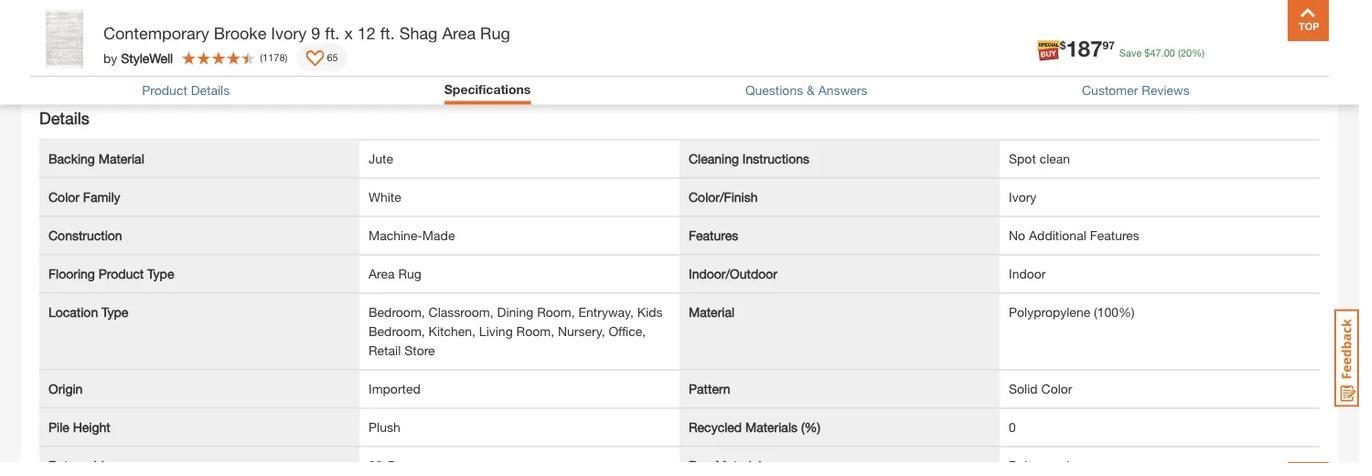 Task type: describe. For each thing, give the bounding box(es) containing it.
12'0"
[[1118, 23, 1148, 38]]

( 1178 )
[[260, 52, 288, 64]]

1 features from the left
[[689, 228, 738, 243]]

plush
[[369, 420, 400, 435]]

product width (in.)
[[48, 23, 154, 38]]

origin
[[48, 382, 83, 397]]

47
[[1150, 47, 1161, 59]]

pattern
[[689, 382, 730, 397]]

flooring
[[48, 266, 95, 281]]

imported
[[369, 382, 421, 397]]

machine-made
[[369, 228, 455, 243]]

%)
[[1192, 47, 1204, 59]]

)
[[285, 52, 288, 64]]

store
[[404, 343, 435, 358]]

living
[[479, 324, 513, 339]]

rectangle, 8'10" x 12'0"
[[1009, 23, 1148, 38]]

(in.)
[[134, 23, 154, 38]]

save
[[1119, 47, 1142, 59]]

nursery,
[[558, 324, 605, 339]]

pile
[[48, 420, 69, 435]]

answers
[[818, 83, 867, 98]]

entryway,
[[578, 305, 634, 320]]

1 horizontal spatial rug
[[480, 23, 510, 43]]

1 horizontal spatial area
[[442, 23, 476, 43]]

pile height
[[48, 420, 110, 435]]

questions & answers
[[745, 83, 867, 98]]

product for product width (in.)
[[48, 23, 94, 38]]

recycled
[[689, 420, 742, 435]]

save $ 47 . 00 ( 20 %)
[[1119, 47, 1204, 59]]

product for product details
[[142, 83, 187, 98]]

&
[[807, 83, 815, 98]]

indoor/outdoor
[[689, 266, 777, 281]]

solid color
[[1009, 382, 1072, 397]]

2 x from the left
[[1107, 23, 1114, 38]]

(100%)
[[1094, 305, 1135, 320]]

0
[[1009, 420, 1016, 435]]

0 horizontal spatial details
[[39, 108, 89, 127]]

1 vertical spatial room,
[[516, 324, 554, 339]]

2 vertical spatial product
[[98, 266, 144, 281]]

0 vertical spatial type
[[147, 266, 174, 281]]

white
[[369, 190, 401, 205]]

00
[[1164, 47, 1175, 59]]

specifications
[[444, 81, 531, 96]]

customer
[[1082, 83, 1138, 98]]

cleaning instructions
[[689, 151, 809, 166]]

polypropylene
[[1009, 305, 1090, 320]]

1 horizontal spatial (
[[1178, 47, 1181, 59]]

.
[[1161, 47, 1164, 59]]

office,
[[609, 324, 646, 339]]

no additional features
[[1009, 228, 1139, 243]]

0 horizontal spatial color
[[48, 190, 80, 205]]

187
[[1066, 35, 1103, 61]]

1 vertical spatial material
[[689, 305, 734, 320]]

shag
[[399, 23, 438, 43]]

instructions
[[742, 151, 809, 166]]

$ inside $ 187 97
[[1060, 39, 1066, 52]]

2 bedroom, from the top
[[369, 324, 425, 339]]

97
[[1103, 39, 1115, 52]]

product image image
[[35, 9, 94, 69]]

location type
[[48, 305, 128, 320]]

1 bedroom, from the top
[[369, 305, 425, 320]]

dining
[[497, 305, 533, 320]]

materials
[[745, 420, 798, 435]]

product details
[[142, 83, 230, 98]]

0 vertical spatial details
[[191, 83, 230, 98]]

machine-
[[369, 228, 422, 243]]

106
[[369, 23, 390, 38]]



Task type: locate. For each thing, give the bounding box(es) containing it.
kitchen,
[[429, 324, 476, 339]]

material
[[99, 151, 144, 166], [689, 305, 734, 320]]

polypropylene (100%)
[[1009, 305, 1135, 320]]

additional
[[1029, 228, 1086, 243]]

0 horizontal spatial area
[[369, 266, 395, 281]]

1 vertical spatial product
[[142, 83, 187, 98]]

clean
[[1040, 151, 1070, 166]]

$ down rectangle, 8'10" x 12'0"
[[1060, 39, 1066, 52]]

product down stylewell
[[142, 83, 187, 98]]

questions & answers button
[[745, 83, 867, 98], [745, 83, 867, 98]]

type down flooring product type
[[102, 305, 128, 320]]

product details button
[[142, 83, 230, 98], [142, 83, 230, 98]]

65
[[327, 52, 338, 64]]

height
[[73, 420, 110, 435]]

0 horizontal spatial ft.
[[325, 23, 340, 43]]

backing material
[[48, 151, 144, 166]]

stylewell
[[121, 50, 173, 65]]

in
[[393, 23, 403, 38]]

backing
[[48, 151, 95, 166]]

type right flooring
[[147, 266, 174, 281]]

ft. right 9
[[325, 23, 340, 43]]

recycled materials (%)
[[689, 420, 821, 435]]

product left width
[[48, 23, 94, 38]]

room, down the dining
[[516, 324, 554, 339]]

1 horizontal spatial color
[[1041, 382, 1072, 397]]

( left )
[[260, 52, 263, 64]]

0 vertical spatial ivory
[[271, 23, 307, 43]]

details up the backing
[[39, 108, 89, 127]]

0 vertical spatial area
[[442, 23, 476, 43]]

bedroom, classroom, dining room, entryway, kids bedroom, kitchen, living room, nursery, office, retail store
[[369, 305, 663, 358]]

0 vertical spatial rug
[[480, 23, 510, 43]]

features down color/finish
[[689, 228, 738, 243]]

features
[[689, 228, 738, 243], [1090, 228, 1139, 243]]

x up '97'
[[1107, 23, 1114, 38]]

spot clean
[[1009, 151, 1070, 166]]

$ left .
[[1144, 47, 1150, 59]]

customer reviews
[[1082, 83, 1190, 98]]

1 x from the left
[[344, 23, 353, 43]]

1 vertical spatial color
[[1041, 382, 1072, 397]]

1 horizontal spatial ivory
[[1009, 190, 1037, 205]]

room,
[[537, 305, 575, 320], [516, 324, 554, 339]]

0 horizontal spatial features
[[689, 228, 738, 243]]

x left 12
[[344, 23, 353, 43]]

details down brooke
[[191, 83, 230, 98]]

1 vertical spatial rug
[[398, 266, 421, 281]]

0 horizontal spatial ivory
[[271, 23, 307, 43]]

rug down machine-made
[[398, 266, 421, 281]]

location
[[48, 305, 98, 320]]

ft. right 12
[[380, 23, 395, 43]]

1 vertical spatial area
[[369, 266, 395, 281]]

1 vertical spatial bedroom,
[[369, 324, 425, 339]]

106 in
[[369, 23, 403, 38]]

by
[[103, 50, 117, 65]]

(
[[1178, 47, 1181, 59], [260, 52, 263, 64]]

flooring product type
[[48, 266, 174, 281]]

1 ft. from the left
[[325, 23, 340, 43]]

ft.
[[325, 23, 340, 43], [380, 23, 395, 43]]

0 horizontal spatial x
[[344, 23, 353, 43]]

no
[[1009, 228, 1025, 243]]

color/finish
[[689, 190, 758, 205]]

0 vertical spatial product
[[48, 23, 94, 38]]

by stylewell
[[103, 50, 173, 65]]

contemporary
[[103, 23, 209, 43]]

0 horizontal spatial type
[[102, 305, 128, 320]]

1 horizontal spatial x
[[1107, 23, 1114, 38]]

1 horizontal spatial material
[[689, 305, 734, 320]]

1 horizontal spatial type
[[147, 266, 174, 281]]

made
[[422, 228, 455, 243]]

0 vertical spatial bedroom,
[[369, 305, 425, 320]]

room, up nursery,
[[537, 305, 575, 320]]

solid
[[1009, 382, 1038, 397]]

9
[[311, 23, 320, 43]]

display image
[[306, 50, 324, 69]]

feedback link image
[[1334, 309, 1359, 408]]

0 vertical spatial color
[[48, 190, 80, 205]]

1 vertical spatial ivory
[[1009, 190, 1037, 205]]

ivory up )
[[271, 23, 307, 43]]

construction
[[48, 228, 122, 243]]

area rug
[[369, 266, 421, 281]]

1 horizontal spatial features
[[1090, 228, 1139, 243]]

area right shag
[[442, 23, 476, 43]]

1178
[[263, 52, 285, 64]]

area down machine-
[[369, 266, 395, 281]]

2 features from the left
[[1090, 228, 1139, 243]]

bedroom, up retail
[[369, 324, 425, 339]]

12
[[357, 23, 376, 43]]

jute
[[369, 151, 393, 166]]

color left family
[[48, 190, 80, 205]]

material down indoor/outdoor
[[689, 305, 734, 320]]

indoor
[[1009, 266, 1046, 281]]

0 horizontal spatial rug
[[398, 266, 421, 281]]

material up family
[[99, 151, 144, 166]]

contemporary brooke ivory 9 ft. x 12 ft. shag area rug
[[103, 23, 510, 43]]

color
[[48, 190, 80, 205], [1041, 382, 1072, 397]]

color right the solid
[[1041, 382, 1072, 397]]

rug up specifications
[[480, 23, 510, 43]]

family
[[83, 190, 120, 205]]

rectangle,
[[1009, 23, 1070, 38]]

1 horizontal spatial $
[[1144, 47, 1150, 59]]

0 horizontal spatial $
[[1060, 39, 1066, 52]]

classroom,
[[429, 305, 494, 320]]

spot
[[1009, 151, 1036, 166]]

0 vertical spatial room,
[[537, 305, 575, 320]]

(%)
[[801, 420, 821, 435]]

width
[[97, 23, 131, 38]]

1 vertical spatial details
[[39, 108, 89, 127]]

$ 187 97
[[1060, 35, 1115, 61]]

cleaning
[[689, 151, 739, 166]]

0 horizontal spatial (
[[260, 52, 263, 64]]

0 horizontal spatial material
[[99, 151, 144, 166]]

product
[[48, 23, 94, 38], [142, 83, 187, 98], [98, 266, 144, 281]]

ivory down spot
[[1009, 190, 1037, 205]]

bedroom, down area rug
[[369, 305, 425, 320]]

product right flooring
[[98, 266, 144, 281]]

1 horizontal spatial details
[[191, 83, 230, 98]]

rug
[[480, 23, 510, 43], [398, 266, 421, 281]]

brooke
[[214, 23, 266, 43]]

color family
[[48, 190, 120, 205]]

features right additional
[[1090, 228, 1139, 243]]

questions
[[745, 83, 803, 98]]

kids
[[637, 305, 663, 320]]

ivory
[[271, 23, 307, 43], [1009, 190, 1037, 205]]

specifications button
[[444, 81, 531, 100], [444, 81, 531, 96]]

type
[[147, 266, 174, 281], [102, 305, 128, 320]]

retail
[[369, 343, 401, 358]]

details
[[191, 83, 230, 98], [39, 108, 89, 127]]

1 vertical spatial type
[[102, 305, 128, 320]]

1 horizontal spatial ft.
[[380, 23, 395, 43]]

top button
[[1288, 0, 1329, 41]]

8'10"
[[1074, 23, 1104, 38]]

2 ft. from the left
[[380, 23, 395, 43]]

0 vertical spatial material
[[99, 151, 144, 166]]

reviews
[[1142, 83, 1190, 98]]

65 button
[[297, 44, 347, 71]]

( right 00 on the top right
[[1178, 47, 1181, 59]]

20
[[1181, 47, 1192, 59]]

customer reviews button
[[1082, 83, 1190, 98], [1082, 83, 1190, 98]]



Task type: vqa. For each thing, say whether or not it's contained in the screenshot.
"Contemporary Brooke Ivory 9 Ft. X 12 Ft. Shag Area Rug"
yes



